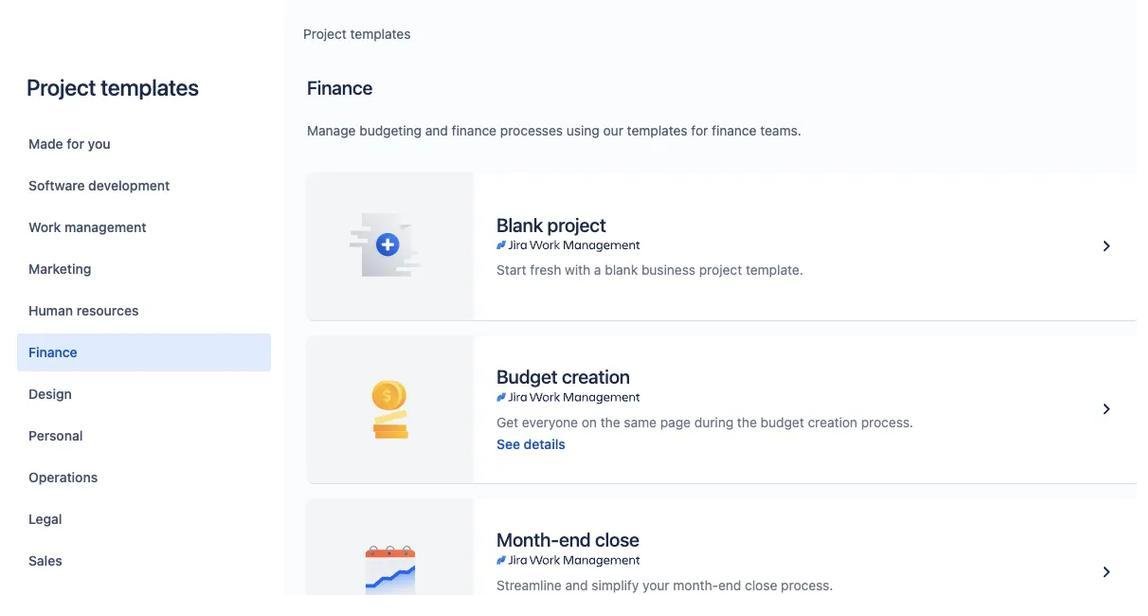 Task type: describe. For each thing, give the bounding box(es) containing it.
month-
[[496, 528, 559, 551]]

2 finance from the left
[[712, 123, 757, 138]]

1 horizontal spatial for
[[691, 123, 708, 138]]

budget creation image
[[1095, 398, 1118, 421]]

month-
[[673, 577, 718, 593]]

0 vertical spatial project templates
[[303, 26, 411, 42]]

blank
[[496, 213, 543, 235]]

marketing
[[28, 261, 91, 277]]

streamline
[[496, 577, 562, 593]]

legal button
[[17, 500, 271, 538]]

simplify
[[592, 577, 639, 593]]

teams.
[[760, 123, 801, 138]]

0 horizontal spatial templates
[[101, 74, 199, 100]]

resources
[[76, 303, 139, 318]]

1 horizontal spatial creation
[[808, 414, 857, 430]]

budget
[[496, 365, 558, 388]]

finance inside button
[[28, 344, 77, 360]]

0 horizontal spatial project
[[547, 213, 606, 235]]

software development button
[[17, 167, 271, 205]]

1 horizontal spatial project
[[303, 26, 347, 42]]

our
[[603, 123, 623, 138]]

get everyone on the same page during the budget creation process.
[[496, 414, 913, 430]]

0 vertical spatial finance
[[307, 76, 373, 98]]

start
[[496, 262, 526, 278]]

sales button
[[17, 542, 271, 580]]

sales
[[28, 553, 62, 569]]

using
[[566, 123, 600, 138]]

personal
[[28, 428, 83, 443]]

made
[[28, 136, 63, 152]]

0 vertical spatial process.
[[861, 414, 913, 430]]

operations
[[28, 469, 98, 485]]

everyone
[[522, 414, 578, 430]]

project templates link
[[303, 23, 411, 45]]

software development
[[28, 178, 170, 193]]

get
[[496, 414, 518, 430]]

management
[[64, 219, 146, 235]]

made for you
[[28, 136, 110, 152]]

budget
[[760, 414, 804, 430]]

month-end close image
[[1095, 561, 1118, 584]]

finance button
[[17, 334, 271, 371]]

a
[[594, 262, 601, 278]]

human resources
[[28, 303, 139, 318]]

0 horizontal spatial project templates
[[27, 74, 199, 100]]

blank
[[605, 262, 638, 278]]

work management
[[28, 219, 146, 235]]

blank project image
[[1095, 235, 1118, 258]]

0 horizontal spatial project
[[27, 74, 96, 100]]

start fresh with a blank business project template.
[[496, 262, 803, 278]]

1 horizontal spatial templates
[[350, 26, 411, 42]]

your
[[642, 577, 670, 593]]

work management button
[[17, 208, 271, 246]]

template.
[[746, 262, 803, 278]]

1 vertical spatial end
[[718, 577, 741, 593]]

blank project
[[496, 213, 606, 235]]



Task type: vqa. For each thing, say whether or not it's contained in the screenshot.
Teams "dropdown button"
no



Task type: locate. For each thing, give the bounding box(es) containing it.
finance down human
[[28, 344, 77, 360]]

finance left teams. at right
[[712, 123, 757, 138]]

and
[[425, 123, 448, 138], [565, 577, 588, 593]]

1 vertical spatial creation
[[808, 414, 857, 430]]

for left teams. at right
[[691, 123, 708, 138]]

development
[[88, 178, 170, 193]]

the right the on
[[600, 414, 620, 430]]

creation up the on
[[562, 365, 630, 388]]

and right budgeting
[[425, 123, 448, 138]]

1 the from the left
[[600, 414, 620, 430]]

0 horizontal spatial finance
[[452, 123, 497, 138]]

close
[[595, 528, 639, 551], [745, 577, 777, 593]]

1 horizontal spatial project templates
[[303, 26, 411, 42]]

process.
[[861, 414, 913, 430], [781, 577, 833, 593]]

the right during
[[737, 414, 757, 430]]

work
[[28, 219, 61, 235]]

1 vertical spatial close
[[745, 577, 777, 593]]

fresh
[[530, 262, 561, 278]]

1 horizontal spatial close
[[745, 577, 777, 593]]

1 horizontal spatial and
[[565, 577, 588, 593]]

0 vertical spatial creation
[[562, 365, 630, 388]]

1 horizontal spatial finance
[[712, 123, 757, 138]]

1 finance from the left
[[452, 123, 497, 138]]

business
[[641, 262, 695, 278]]

0 vertical spatial project
[[303, 26, 347, 42]]

human resources button
[[17, 292, 271, 330]]

legal
[[28, 511, 62, 527]]

end right your
[[718, 577, 741, 593]]

for inside button
[[67, 136, 84, 152]]

0 horizontal spatial close
[[595, 528, 639, 551]]

end
[[559, 528, 591, 551], [718, 577, 741, 593]]

1 vertical spatial templates
[[101, 74, 199, 100]]

personal button
[[17, 417, 271, 455]]

0 horizontal spatial process.
[[781, 577, 833, 593]]

1 horizontal spatial end
[[718, 577, 741, 593]]

you
[[88, 136, 110, 152]]

templates
[[350, 26, 411, 42], [101, 74, 199, 100], [627, 123, 688, 138]]

project right business at the right top of the page
[[699, 262, 742, 278]]

0 horizontal spatial creation
[[562, 365, 630, 388]]

operations button
[[17, 459, 271, 496]]

manage budgeting and finance processes using our templates for finance teams.
[[307, 123, 801, 138]]

on
[[582, 414, 597, 430]]

2 horizontal spatial templates
[[627, 123, 688, 138]]

page
[[660, 414, 691, 430]]

streamline and simplify your month-end close process.
[[496, 577, 833, 593]]

1 horizontal spatial process.
[[861, 414, 913, 430]]

creation right budget
[[808, 414, 857, 430]]

with
[[565, 262, 590, 278]]

processes
[[500, 123, 563, 138]]

budgeting
[[359, 123, 422, 138]]

the
[[600, 414, 620, 430], [737, 414, 757, 430]]

for
[[691, 123, 708, 138], [67, 136, 84, 152]]

1 horizontal spatial the
[[737, 414, 757, 430]]

see details button
[[496, 434, 565, 453]]

manage
[[307, 123, 356, 138]]

0 horizontal spatial and
[[425, 123, 448, 138]]

same
[[624, 414, 657, 430]]

0 horizontal spatial end
[[559, 528, 591, 551]]

1 vertical spatial project
[[27, 74, 96, 100]]

1 horizontal spatial finance
[[307, 76, 373, 98]]

0 vertical spatial end
[[559, 528, 591, 551]]

finance left the processes
[[452, 123, 497, 138]]

0 horizontal spatial the
[[600, 414, 620, 430]]

finance
[[452, 123, 497, 138], [712, 123, 757, 138]]

software
[[28, 178, 85, 193]]

2 vertical spatial templates
[[627, 123, 688, 138]]

0 vertical spatial close
[[595, 528, 639, 551]]

end up streamline
[[559, 528, 591, 551]]

see
[[496, 436, 520, 451]]

0 vertical spatial templates
[[350, 26, 411, 42]]

0 vertical spatial project
[[547, 213, 606, 235]]

creation
[[562, 365, 630, 388], [808, 414, 857, 430]]

project up with
[[547, 213, 606, 235]]

and left simplify
[[565, 577, 588, 593]]

1 vertical spatial project templates
[[27, 74, 199, 100]]

project
[[303, 26, 347, 42], [27, 74, 96, 100]]

for left you
[[67, 136, 84, 152]]

details
[[524, 436, 565, 451]]

close right the month- at the right of page
[[745, 577, 777, 593]]

0 horizontal spatial finance
[[28, 344, 77, 360]]

1 vertical spatial finance
[[28, 344, 77, 360]]

month-end close
[[496, 528, 639, 551]]

finance up manage at left top
[[307, 76, 373, 98]]

finance
[[307, 76, 373, 98], [28, 344, 77, 360]]

1 vertical spatial process.
[[781, 577, 833, 593]]

0 horizontal spatial for
[[67, 136, 84, 152]]

1 vertical spatial project
[[699, 262, 742, 278]]

jira work management image
[[496, 238, 640, 253], [496, 238, 640, 253], [496, 390, 640, 405], [496, 390, 640, 405], [496, 553, 640, 568], [496, 553, 640, 568]]

project templates
[[303, 26, 411, 42], [27, 74, 199, 100]]

1 horizontal spatial project
[[699, 262, 742, 278]]

human
[[28, 303, 73, 318]]

0 vertical spatial and
[[425, 123, 448, 138]]

see details
[[496, 436, 565, 451]]

design
[[28, 386, 72, 402]]

close up simplify
[[595, 528, 639, 551]]

design button
[[17, 375, 271, 413]]

made for you button
[[17, 125, 271, 163]]

2 the from the left
[[737, 414, 757, 430]]

marketing button
[[17, 250, 271, 288]]

project
[[547, 213, 606, 235], [699, 262, 742, 278]]

1 vertical spatial and
[[565, 577, 588, 593]]

budget creation
[[496, 365, 630, 388]]

during
[[694, 414, 734, 430]]



